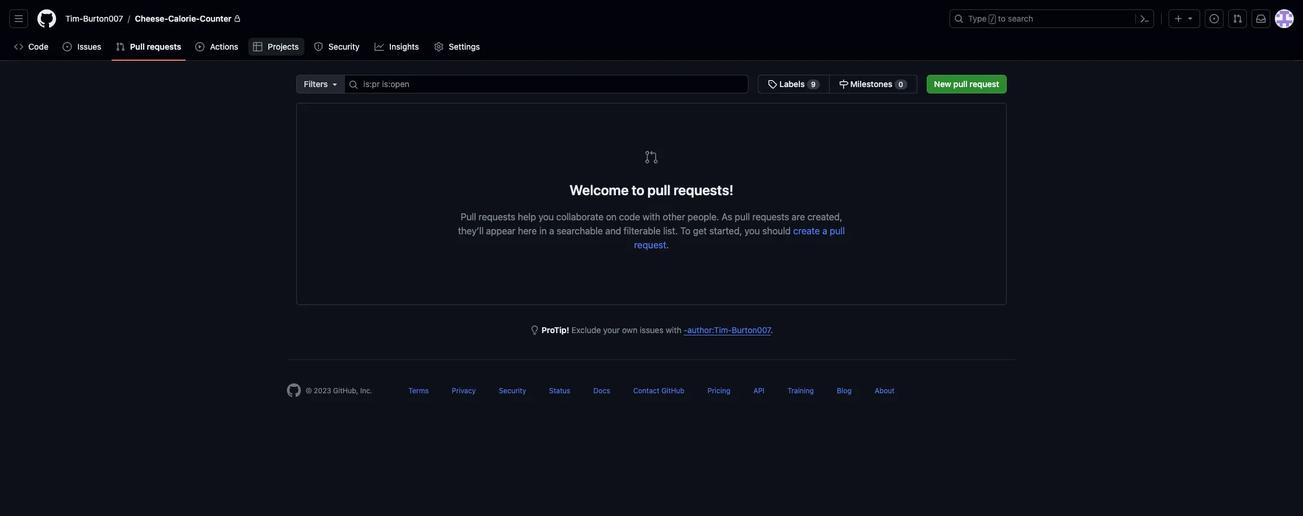 Task type: describe. For each thing, give the bounding box(es) containing it.
blog link
[[837, 386, 852, 395]]

burton007 inside tim-burton007 /
[[83, 13, 123, 23]]

as
[[722, 212, 733, 222]]

training
[[788, 386, 814, 395]]

0 vertical spatial homepage image
[[37, 9, 56, 28]]

pull requests help you collaborate on code with other people. as pull requests are created, they'll appear here in a searchable and filterable list. to get started, you should
[[458, 212, 843, 236]]

other
[[663, 212, 685, 222]]

code
[[619, 212, 640, 222]]

table image
[[253, 42, 262, 51]]

1 horizontal spatial with
[[666, 325, 682, 335]]

pull right "new" on the top right
[[954, 79, 968, 89]]

git pull request image for welcome to pull requests!
[[645, 150, 659, 164]]

your
[[603, 325, 620, 335]]

security inside footer
[[499, 386, 526, 395]]

insights link
[[370, 38, 425, 56]]

2023
[[314, 386, 331, 395]]

people.
[[688, 212, 719, 222]]

Search all issues text field
[[344, 75, 749, 94]]

started,
[[710, 226, 742, 236]]

1 vertical spatial .
[[771, 325, 773, 335]]

requests!
[[674, 182, 734, 198]]

a inside pull requests help you collaborate on code with other people. as pull requests are created, they'll appear here in a searchable and filterable list. to get started, you should
[[549, 226, 554, 236]]

exclude
[[572, 325, 601, 335]]

shield image
[[314, 42, 323, 51]]

on
[[606, 212, 617, 222]]

privacy link
[[452, 386, 476, 395]]

0 vertical spatial .
[[667, 240, 669, 250]]

github
[[662, 386, 685, 395]]

new
[[934, 79, 952, 89]]

cheese-calorie-counter link
[[130, 9, 246, 28]]

appear
[[486, 226, 516, 236]]

command palette image
[[1140, 14, 1150, 23]]

1 horizontal spatial to
[[998, 13, 1006, 23]]

request inside create a pull request
[[634, 240, 667, 250]]

create a pull request link
[[634, 226, 845, 250]]

they'll
[[458, 226, 484, 236]]

©
[[306, 386, 312, 395]]

create
[[793, 226, 820, 236]]

pull for pull requests help you collaborate on code with other people. as pull requests are created, they'll appear here in a searchable and filterable list. to get started, you should
[[461, 212, 476, 222]]

github,
[[333, 386, 358, 395]]

-author:tim-burton007 link
[[684, 325, 771, 335]]

Issues search field
[[344, 75, 749, 94]]

code
[[28, 41, 48, 51]]

type / to search
[[969, 13, 1034, 23]]

contact github link
[[633, 386, 685, 395]]

settings link
[[429, 38, 486, 56]]

0
[[899, 80, 903, 89]]

actions
[[210, 41, 238, 51]]

protip!
[[542, 325, 569, 335]]

plus image
[[1174, 14, 1184, 23]]

welcome to pull requests!
[[570, 182, 734, 198]]

pull inside pull requests help you collaborate on code with other people. as pull requests are created, they'll appear here in a searchable and filterable list. to get started, you should
[[735, 212, 750, 222]]

issues
[[77, 41, 101, 51]]

projects link
[[248, 38, 304, 56]]

issues
[[640, 325, 664, 335]]

get
[[693, 226, 707, 236]]

own
[[622, 325, 638, 335]]

list.
[[663, 226, 678, 236]]

api link
[[754, 386, 765, 395]]

status
[[549, 386, 571, 395]]

© 2023 github, inc.
[[306, 386, 372, 395]]

with inside pull requests help you collaborate on code with other people. as pull requests are created, they'll appear here in a searchable and filterable list. to get started, you should
[[643, 212, 661, 222]]

search
[[1008, 13, 1034, 23]]

searchable
[[557, 226, 603, 236]]

insights
[[389, 41, 419, 51]]

search image
[[349, 80, 358, 89]]

9
[[811, 80, 816, 89]]

-
[[684, 325, 688, 335]]

1 vertical spatial to
[[632, 182, 645, 198]]

git pull request image for pull requests
[[116, 42, 125, 51]]

light bulb image
[[530, 326, 539, 335]]

in
[[539, 226, 547, 236]]

graph image
[[375, 42, 384, 51]]

pricing link
[[708, 386, 731, 395]]

pricing
[[708, 386, 731, 395]]

footer containing © 2023 github, inc.
[[278, 359, 1026, 427]]

labels 9
[[777, 79, 816, 89]]

/ inside tim-burton007 /
[[128, 14, 130, 24]]

milestones 0
[[849, 79, 903, 89]]

status link
[[549, 386, 571, 395]]

docs link
[[594, 386, 610, 395]]



Task type: locate. For each thing, give the bounding box(es) containing it.
1 vertical spatial git pull request image
[[116, 42, 125, 51]]

issue opened image right plus icon
[[1210, 14, 1219, 23]]

privacy
[[452, 386, 476, 395]]

0 vertical spatial request
[[970, 79, 999, 89]]

actions link
[[191, 38, 244, 56]]

welcome
[[570, 182, 629, 198]]

tim-burton007 link
[[61, 9, 128, 28]]

1 vertical spatial you
[[745, 226, 760, 236]]

0 horizontal spatial .
[[667, 240, 669, 250]]

triangle down image left the search image
[[330, 79, 340, 89]]

1 vertical spatial security link
[[499, 386, 526, 395]]

issue opened image inside issues link
[[63, 42, 72, 51]]

1 horizontal spatial triangle down image
[[1186, 13, 1195, 23]]

code image
[[14, 42, 23, 51]]

1 vertical spatial with
[[666, 325, 682, 335]]

0 horizontal spatial triangle down image
[[330, 79, 340, 89]]

you left should
[[745, 226, 760, 236]]

cheese-
[[135, 13, 168, 23]]

git pull request image left notifications image
[[1233, 14, 1243, 23]]

0 horizontal spatial homepage image
[[37, 9, 56, 28]]

to up code
[[632, 182, 645, 198]]

requests for pull requests help you collaborate on code with other people. as pull requests are created, they'll appear here in a searchable and filterable list. to get started, you should
[[479, 212, 516, 222]]

2 vertical spatial git pull request image
[[645, 150, 659, 164]]

0 vertical spatial issue opened image
[[1210, 14, 1219, 23]]

tim-
[[65, 13, 83, 23]]

terms
[[409, 386, 429, 395]]

requests
[[147, 41, 181, 51], [479, 212, 516, 222], [753, 212, 789, 222]]

triangle down image right plus icon
[[1186, 13, 1195, 23]]

request right "new" on the top right
[[970, 79, 999, 89]]

settings
[[449, 41, 480, 51]]

cheese-calorie-counter
[[135, 13, 232, 23]]

1 vertical spatial homepage image
[[287, 383, 301, 397]]

triangle down image
[[1186, 13, 1195, 23], [330, 79, 340, 89]]

about link
[[875, 386, 895, 395]]

0 vertical spatial you
[[539, 212, 554, 222]]

security right shield "image"
[[329, 41, 360, 51]]

0 vertical spatial burton007
[[83, 13, 123, 23]]

0 horizontal spatial request
[[634, 240, 667, 250]]

request
[[970, 79, 999, 89], [634, 240, 667, 250]]

blog
[[837, 386, 852, 395]]

projects
[[268, 41, 299, 51]]

0 vertical spatial with
[[643, 212, 661, 222]]

/ left cheese-
[[128, 14, 130, 24]]

0 horizontal spatial you
[[539, 212, 554, 222]]

triangle down image inside filters popup button
[[330, 79, 340, 89]]

contact github
[[633, 386, 685, 395]]

code link
[[9, 38, 53, 56]]

1 vertical spatial triangle down image
[[330, 79, 340, 89]]

requests down cheese-
[[147, 41, 181, 51]]

a down created,
[[823, 226, 828, 236]]

2 horizontal spatial git pull request image
[[1233, 14, 1243, 23]]

1 vertical spatial burton007
[[732, 325, 771, 335]]

2 a from the left
[[823, 226, 828, 236]]

2 horizontal spatial requests
[[753, 212, 789, 222]]

are
[[792, 212, 805, 222]]

0 horizontal spatial security link
[[309, 38, 365, 56]]

pull for pull requests
[[130, 41, 145, 51]]

1 horizontal spatial a
[[823, 226, 828, 236]]

lock image
[[234, 15, 241, 22]]

milestone image
[[839, 79, 849, 89]]

issue opened image
[[1210, 14, 1219, 23], [63, 42, 72, 51]]

collaborate
[[556, 212, 604, 222]]

api
[[754, 386, 765, 395]]

to
[[681, 226, 691, 236]]

1 vertical spatial security
[[499, 386, 526, 395]]

homepage image left ©
[[287, 383, 301, 397]]

0 horizontal spatial security
[[329, 41, 360, 51]]

0 horizontal spatial to
[[632, 182, 645, 198]]

a right in
[[549, 226, 554, 236]]

pull inside create a pull request
[[830, 226, 845, 236]]

1 vertical spatial pull
[[461, 212, 476, 222]]

create a pull request
[[634, 226, 845, 250]]

1 horizontal spatial you
[[745, 226, 760, 236]]

0 vertical spatial pull
[[130, 41, 145, 51]]

pull requests link
[[111, 38, 186, 56]]

security link up filters popup button
[[309, 38, 365, 56]]

homepage image left tim-
[[37, 9, 56, 28]]

security
[[329, 41, 360, 51], [499, 386, 526, 395]]

request down filterable
[[634, 240, 667, 250]]

burton007
[[83, 13, 123, 23], [732, 325, 771, 335]]

counter
[[200, 13, 232, 23]]

git pull request image inside 'pull requests' link
[[116, 42, 125, 51]]

1 horizontal spatial .
[[771, 325, 773, 335]]

tim-burton007 /
[[65, 13, 130, 24]]

filters
[[304, 79, 328, 89]]

list
[[61, 9, 943, 28]]

contact
[[633, 386, 660, 395]]

1 horizontal spatial git pull request image
[[645, 150, 659, 164]]

protip! exclude your own issues with -author:tim-burton007 .
[[542, 325, 773, 335]]

requests up appear
[[479, 212, 516, 222]]

1 horizontal spatial security
[[499, 386, 526, 395]]

1 horizontal spatial pull
[[461, 212, 476, 222]]

notifications image
[[1257, 14, 1266, 23]]

pull right as
[[735, 212, 750, 222]]

1 horizontal spatial request
[[970, 79, 999, 89]]

help
[[518, 212, 536, 222]]

with up filterable
[[643, 212, 661, 222]]

issue element
[[758, 75, 917, 94]]

pull requests
[[130, 41, 181, 51]]

should
[[763, 226, 791, 236]]

here
[[518, 226, 537, 236]]

1 horizontal spatial requests
[[479, 212, 516, 222]]

git pull request image up welcome to pull requests!
[[645, 150, 659, 164]]

pull down cheese-
[[130, 41, 145, 51]]

inc.
[[360, 386, 372, 395]]

0 horizontal spatial a
[[549, 226, 554, 236]]

0 horizontal spatial requests
[[147, 41, 181, 51]]

footer
[[278, 359, 1026, 427]]

git pull request image
[[1233, 14, 1243, 23], [116, 42, 125, 51], [645, 150, 659, 164]]

requests up should
[[753, 212, 789, 222]]

0 horizontal spatial burton007
[[83, 13, 123, 23]]

1 horizontal spatial burton007
[[732, 325, 771, 335]]

security left status
[[499, 386, 526, 395]]

docs
[[594, 386, 610, 395]]

milestones
[[851, 79, 893, 89]]

None search field
[[296, 75, 917, 94]]

created,
[[808, 212, 843, 222]]

0 vertical spatial security
[[329, 41, 360, 51]]

pull up they'll
[[461, 212, 476, 222]]

0 vertical spatial git pull request image
[[1233, 14, 1243, 23]]

none search field containing filters
[[296, 75, 917, 94]]

/ right the type
[[991, 15, 995, 23]]

calorie-
[[168, 13, 200, 23]]

pull inside pull requests help you collaborate on code with other people. as pull requests are created, they'll appear here in a searchable and filterable list. to get started, you should
[[461, 212, 476, 222]]

0 vertical spatial to
[[998, 13, 1006, 23]]

1 a from the left
[[549, 226, 554, 236]]

new pull request link
[[927, 75, 1007, 94]]

labels
[[780, 79, 805, 89]]

requests for pull requests
[[147, 41, 181, 51]]

to left search
[[998, 13, 1006, 23]]

homepage image
[[37, 9, 56, 28], [287, 383, 301, 397]]

0 horizontal spatial pull
[[130, 41, 145, 51]]

0 horizontal spatial with
[[643, 212, 661, 222]]

1 horizontal spatial /
[[991, 15, 995, 23]]

a inside create a pull request
[[823, 226, 828, 236]]

0 vertical spatial security link
[[309, 38, 365, 56]]

/
[[128, 14, 130, 24], [991, 15, 995, 23]]

1 vertical spatial issue opened image
[[63, 42, 72, 51]]

with left "-"
[[666, 325, 682, 335]]

.
[[667, 240, 669, 250], [771, 325, 773, 335]]

pull
[[130, 41, 145, 51], [461, 212, 476, 222]]

you up in
[[539, 212, 554, 222]]

/ inside type / to search
[[991, 15, 995, 23]]

a
[[549, 226, 554, 236], [823, 226, 828, 236]]

pull up other
[[648, 182, 671, 198]]

play image
[[195, 42, 205, 51]]

new pull request
[[934, 79, 999, 89]]

git pull request image right issues
[[116, 42, 125, 51]]

0 horizontal spatial git pull request image
[[116, 42, 125, 51]]

filters button
[[296, 75, 345, 94]]

security link
[[309, 38, 365, 56], [499, 386, 526, 395]]

author:tim-
[[688, 325, 732, 335]]

and
[[606, 226, 621, 236]]

list containing tim-burton007
[[61, 9, 943, 28]]

filterable
[[624, 226, 661, 236]]

tag image
[[768, 79, 777, 89]]

0 horizontal spatial issue opened image
[[63, 42, 72, 51]]

1 horizontal spatial homepage image
[[287, 383, 301, 397]]

terms link
[[409, 386, 429, 395]]

you
[[539, 212, 554, 222], [745, 226, 760, 236]]

security link left status
[[499, 386, 526, 395]]

0 vertical spatial triangle down image
[[1186, 13, 1195, 23]]

1 vertical spatial request
[[634, 240, 667, 250]]

about
[[875, 386, 895, 395]]

training link
[[788, 386, 814, 395]]

issue opened image left issues
[[63, 42, 72, 51]]

1 horizontal spatial security link
[[499, 386, 526, 395]]

0 horizontal spatial /
[[128, 14, 130, 24]]

gear image
[[434, 42, 443, 51]]

pull down created,
[[830, 226, 845, 236]]

1 horizontal spatial issue opened image
[[1210, 14, 1219, 23]]

type
[[969, 13, 987, 23]]

issues link
[[58, 38, 107, 56]]



Task type: vqa. For each thing, say whether or not it's contained in the screenshot.
git pull request "icon" to the middle
yes



